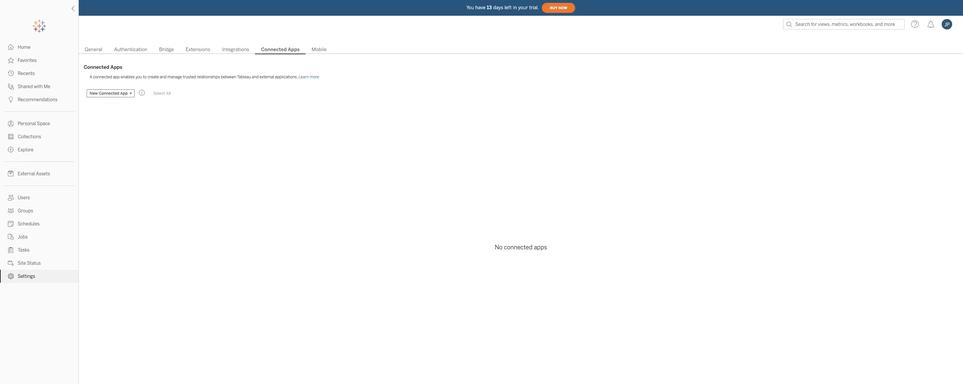 Task type: describe. For each thing, give the bounding box(es) containing it.
by text only_f5he34f image for schedules
[[8, 221, 14, 227]]

by text only_f5he34f image for jobs
[[8, 234, 14, 240]]

by text only_f5he34f image for shared with me
[[8, 84, 14, 90]]

external
[[260, 75, 274, 79]]

settings link
[[0, 270, 78, 283]]

connected inside sub-spaces tab list
[[261, 47, 287, 53]]

apps
[[534, 244, 547, 252]]

a
[[90, 75, 92, 79]]

users
[[18, 195, 30, 201]]

site
[[18, 261, 26, 267]]

general
[[85, 47, 102, 53]]

new connected app
[[90, 91, 128, 96]]

by text only_f5he34f image for recents
[[8, 71, 14, 77]]

mobile
[[312, 47, 327, 53]]

in
[[513, 5, 517, 10]]

connected inside dropdown button
[[99, 91, 119, 96]]

select all
[[153, 91, 171, 96]]

tasks link
[[0, 244, 78, 257]]

by text only_f5he34f image for settings
[[8, 274, 14, 280]]

0 horizontal spatial connected apps
[[84, 64, 122, 70]]

explore
[[18, 147, 33, 153]]

by text only_f5he34f image for home
[[8, 44, 14, 50]]

tasks
[[18, 248, 30, 254]]

authentication
[[114, 47, 147, 53]]

now
[[559, 6, 567, 10]]

me
[[44, 84, 50, 90]]

left
[[505, 5, 512, 10]]

to
[[143, 75, 147, 79]]

integrations
[[222, 47, 249, 53]]

external assets link
[[0, 167, 78, 181]]

more
[[310, 75, 319, 79]]

no
[[495, 244, 503, 252]]

Search for views, metrics, workbooks, and more text field
[[784, 19, 905, 30]]

no connected apps
[[495, 244, 547, 252]]

recommendations
[[18, 97, 57, 103]]

applications.
[[275, 75, 298, 79]]

by text only_f5he34f image for personal space
[[8, 121, 14, 127]]

groups
[[18, 209, 33, 214]]

app
[[113, 75, 120, 79]]

jobs link
[[0, 231, 78, 244]]

personal space
[[18, 121, 50, 127]]

settings
[[18, 274, 35, 280]]

with
[[34, 84, 43, 90]]

manage
[[168, 75, 182, 79]]

buy now
[[550, 6, 567, 10]]

shared with me link
[[0, 80, 78, 93]]

schedules
[[18, 222, 40, 227]]

connected apps inside sub-spaces tab list
[[261, 47, 300, 53]]

site status link
[[0, 257, 78, 270]]

site status
[[18, 261, 41, 267]]

home
[[18, 45, 30, 50]]

no connected apps main content
[[79, 33, 963, 385]]



Task type: locate. For each thing, give the bounding box(es) containing it.
new connected app button
[[87, 90, 135, 98]]

by text only_f5he34f image left groups
[[8, 208, 14, 214]]

you
[[467, 5, 474, 10]]

jobs
[[18, 235, 28, 240]]

extensions
[[186, 47, 210, 53]]

by text only_f5he34f image left recommendations
[[8, 97, 14, 103]]

8 by text only_f5he34f image from the top
[[8, 195, 14, 201]]

1 vertical spatial by text only_f5he34f image
[[8, 84, 14, 90]]

recommendations link
[[0, 93, 78, 106]]

favorites
[[18, 58, 37, 63]]

1 vertical spatial apps
[[110, 64, 122, 70]]

create
[[148, 75, 159, 79]]

shared
[[18, 84, 33, 90]]

by text only_f5he34f image for groups
[[8, 208, 14, 214]]

explore link
[[0, 144, 78, 157]]

1 vertical spatial connected apps
[[84, 64, 122, 70]]

5 by text only_f5he34f image from the top
[[8, 134, 14, 140]]

1 vertical spatial connected
[[84, 64, 109, 70]]

11 by text only_f5he34f image from the top
[[8, 234, 14, 240]]

connected apps up applications.
[[261, 47, 300, 53]]

by text only_f5he34f image left site
[[8, 261, 14, 267]]

by text only_f5he34f image left jobs
[[8, 234, 14, 240]]

by text only_f5he34f image for recommendations
[[8, 97, 14, 103]]

new
[[90, 91, 98, 96]]

collections link
[[0, 130, 78, 144]]

and right tableau
[[252, 75, 259, 79]]

by text only_f5he34f image inside groups link
[[8, 208, 14, 214]]

relationships
[[197, 75, 220, 79]]

by text only_f5he34f image left recents at top
[[8, 71, 14, 77]]

buy now button
[[542, 3, 576, 13]]

connected right a
[[93, 75, 112, 79]]

0 vertical spatial apps
[[288, 47, 300, 53]]

by text only_f5he34f image inside favorites link
[[8, 57, 14, 63]]

by text only_f5he34f image left home at the left of the page
[[8, 44, 14, 50]]

by text only_f5he34f image left tasks
[[8, 248, 14, 254]]

0 vertical spatial connected
[[261, 47, 287, 53]]

recents link
[[0, 67, 78, 80]]

enables
[[121, 75, 135, 79]]

1 horizontal spatial connected apps
[[261, 47, 300, 53]]

apps inside sub-spaces tab list
[[288, 47, 300, 53]]

favorites link
[[0, 54, 78, 67]]

connected apps
[[261, 47, 300, 53], [84, 64, 122, 70]]

1 horizontal spatial connected
[[504, 244, 533, 252]]

connected
[[261, 47, 287, 53], [84, 64, 109, 70], [99, 91, 119, 96]]

and
[[160, 75, 167, 79], [252, 75, 259, 79]]

by text only_f5he34f image for site status
[[8, 261, 14, 267]]

trusted
[[183, 75, 196, 79]]

connected left the app
[[99, 91, 119, 96]]

trial.
[[529, 5, 539, 10]]

2 by text only_f5he34f image from the top
[[8, 71, 14, 77]]

0 vertical spatial connected
[[93, 75, 112, 79]]

by text only_f5he34f image for tasks
[[8, 248, 14, 254]]

0 horizontal spatial connected
[[93, 75, 112, 79]]

collections
[[18, 134, 41, 140]]

external
[[18, 171, 35, 177]]

apps up app
[[110, 64, 122, 70]]

home link
[[0, 41, 78, 54]]

1 and from the left
[[160, 75, 167, 79]]

by text only_f5he34f image left 'users'
[[8, 195, 14, 201]]

1 by text only_f5he34f image from the top
[[8, 57, 14, 63]]

learn more link
[[299, 75, 319, 79]]

connected
[[93, 75, 112, 79], [504, 244, 533, 252]]

by text only_f5he34f image inside tasks link
[[8, 248, 14, 254]]

by text only_f5he34f image left collections
[[8, 134, 14, 140]]

by text only_f5he34f image inside explore link
[[8, 147, 14, 153]]

personal space link
[[0, 117, 78, 130]]

by text only_f5he34f image inside schedules "link"
[[8, 221, 14, 227]]

you
[[136, 75, 142, 79]]

all
[[166, 91, 171, 96]]

by text only_f5he34f image for users
[[8, 195, 14, 201]]

between
[[221, 75, 236, 79]]

10 by text only_f5he34f image from the top
[[8, 221, 14, 227]]

status
[[27, 261, 41, 267]]

by text only_f5he34f image inside recommendations link
[[8, 97, 14, 103]]

assets
[[36, 171, 50, 177]]

buy
[[550, 6, 558, 10]]

by text only_f5he34f image inside personal space link
[[8, 121, 14, 127]]

navigation containing general
[[79, 45, 963, 55]]

connected for app
[[93, 75, 112, 79]]

and right create
[[160, 75, 167, 79]]

select
[[153, 91, 165, 96]]

by text only_f5he34f image inside users 'link'
[[8, 195, 14, 201]]

tableau
[[237, 75, 251, 79]]

by text only_f5he34f image left shared
[[8, 84, 14, 90]]

by text only_f5he34f image inside shared with me link
[[8, 84, 14, 90]]

groups link
[[0, 205, 78, 218]]

0 vertical spatial connected apps
[[261, 47, 300, 53]]

connected for apps
[[504, 244, 533, 252]]

by text only_f5he34f image
[[8, 44, 14, 50], [8, 71, 14, 77], [8, 97, 14, 103], [8, 121, 14, 127], [8, 134, 14, 140], [8, 147, 14, 153], [8, 171, 14, 177], [8, 195, 14, 201], [8, 208, 14, 214], [8, 221, 14, 227], [8, 234, 14, 240], [8, 248, 14, 254], [8, 274, 14, 280]]

1 horizontal spatial and
[[252, 75, 259, 79]]

connected apps up a
[[84, 64, 122, 70]]

schedules link
[[0, 218, 78, 231]]

6 by text only_f5he34f image from the top
[[8, 147, 14, 153]]

3 by text only_f5he34f image from the top
[[8, 261, 14, 267]]

2 vertical spatial by text only_f5he34f image
[[8, 261, 14, 267]]

by text only_f5he34f image inside site status link
[[8, 261, 14, 267]]

7 by text only_f5he34f image from the top
[[8, 171, 14, 177]]

navigation
[[79, 45, 963, 55]]

1 vertical spatial connected
[[504, 244, 533, 252]]

by text only_f5he34f image inside settings link
[[8, 274, 14, 280]]

1 horizontal spatial apps
[[288, 47, 300, 53]]

by text only_f5he34f image inside recents link
[[8, 71, 14, 77]]

by text only_f5he34f image inside collections link
[[8, 134, 14, 140]]

12 by text only_f5he34f image from the top
[[8, 248, 14, 254]]

users link
[[0, 191, 78, 205]]

13
[[487, 5, 492, 10]]

app
[[120, 91, 128, 96]]

4 by text only_f5he34f image from the top
[[8, 121, 14, 127]]

by text only_f5he34f image left explore
[[8, 147, 14, 153]]

a connected app enables you to create and manage trusted relationships between tableau and external applications. learn more
[[90, 75, 319, 79]]

by text only_f5he34f image inside external assets link
[[8, 171, 14, 177]]

by text only_f5he34f image
[[8, 57, 14, 63], [8, 84, 14, 90], [8, 261, 14, 267]]

days
[[493, 5, 504, 10]]

select all button
[[149, 90, 175, 98]]

2 and from the left
[[252, 75, 259, 79]]

by text only_f5he34f image left external
[[8, 171, 14, 177]]

external assets
[[18, 171, 50, 177]]

apps left mobile
[[288, 47, 300, 53]]

connected app info tip image
[[139, 89, 145, 96]]

13 by text only_f5he34f image from the top
[[8, 274, 14, 280]]

connected up a
[[84, 64, 109, 70]]

personal
[[18, 121, 36, 127]]

by text only_f5he34f image for collections
[[8, 134, 14, 140]]

by text only_f5he34f image for external assets
[[8, 171, 14, 177]]

learn
[[299, 75, 309, 79]]

0 horizontal spatial and
[[160, 75, 167, 79]]

main navigation. press the up and down arrow keys to access links. element
[[0, 41, 78, 283]]

by text only_f5he34f image inside home link
[[8, 44, 14, 50]]

connected right no
[[504, 244, 533, 252]]

space
[[37, 121, 50, 127]]

connected up "external"
[[261, 47, 287, 53]]

by text only_f5he34f image left favorites
[[8, 57, 14, 63]]

0 vertical spatial by text only_f5he34f image
[[8, 57, 14, 63]]

you have 13 days left in your trial.
[[467, 5, 539, 10]]

recents
[[18, 71, 35, 77]]

sub-spaces tab list
[[79, 46, 963, 55]]

bridge
[[159, 47, 174, 53]]

have
[[476, 5, 486, 10]]

your
[[518, 5, 528, 10]]

by text only_f5he34f image left settings
[[8, 274, 14, 280]]

by text only_f5he34f image left schedules
[[8, 221, 14, 227]]

2 by text only_f5he34f image from the top
[[8, 84, 14, 90]]

apps
[[288, 47, 300, 53], [110, 64, 122, 70]]

by text only_f5he34f image for explore
[[8, 147, 14, 153]]

by text only_f5he34f image left personal
[[8, 121, 14, 127]]

9 by text only_f5he34f image from the top
[[8, 208, 14, 214]]

by text only_f5he34f image for favorites
[[8, 57, 14, 63]]

by text only_f5he34f image inside jobs link
[[8, 234, 14, 240]]

3 by text only_f5he34f image from the top
[[8, 97, 14, 103]]

shared with me
[[18, 84, 50, 90]]

1 by text only_f5he34f image from the top
[[8, 44, 14, 50]]

navigation panel element
[[0, 20, 78, 283]]

0 horizontal spatial apps
[[110, 64, 122, 70]]

2 vertical spatial connected
[[99, 91, 119, 96]]



Task type: vqa. For each thing, say whether or not it's contained in the screenshot.
"ME"
yes



